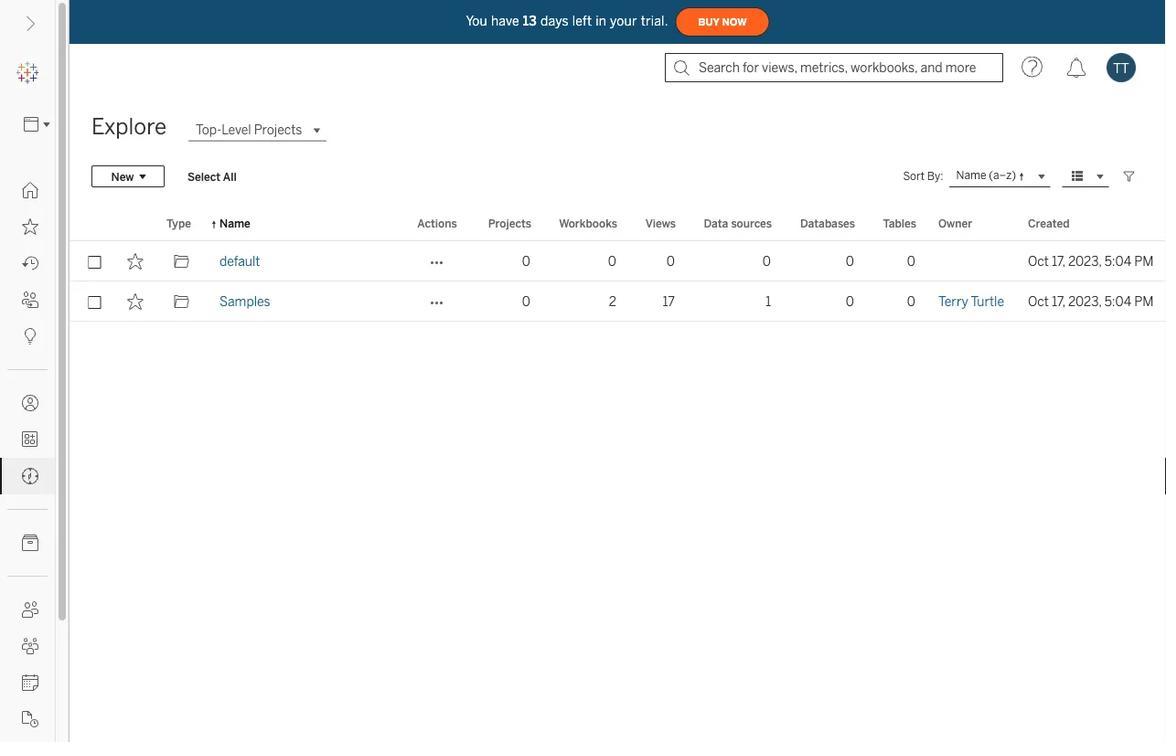 Task type: vqa. For each thing, say whether or not it's contained in the screenshot.
DESC in the left top of the page
no



Task type: describe. For each thing, give the bounding box(es) containing it.
name (a–z)
[[956, 169, 1016, 182]]

level
[[221, 123, 251, 138]]

navigation panel element
[[0, 55, 56, 743]]

data sources
[[704, 217, 772, 230]]

trial.
[[641, 13, 668, 29]]

turtle
[[971, 294, 1004, 309]]

name for name
[[220, 217, 250, 230]]

terry turtle link
[[938, 282, 1004, 322]]

left
[[572, 13, 592, 29]]

list view image
[[1069, 168, 1086, 185]]

2023, for 0
[[1068, 254, 1102, 269]]

17, for 1
[[1052, 294, 1065, 309]]

2023, for 1
[[1068, 294, 1102, 309]]

owner
[[938, 217, 972, 230]]

you
[[466, 13, 487, 29]]

sort by:
[[903, 170, 944, 183]]

in
[[596, 13, 607, 29]]

name for name (a–z)
[[956, 169, 987, 182]]

oct 17, 2023, 5:04 pm for 1
[[1028, 294, 1154, 309]]

oct for 0
[[1028, 254, 1049, 269]]

5:04 for 1
[[1105, 294, 1132, 309]]

2
[[609, 294, 617, 309]]

buy
[[698, 16, 720, 28]]

have
[[491, 13, 519, 29]]

new
[[111, 170, 134, 183]]

top-level projects
[[196, 123, 302, 138]]

Search for views, metrics, workbooks, and more text field
[[665, 53, 1003, 82]]

select
[[188, 170, 221, 183]]

buy now
[[698, 16, 747, 28]]

1
[[766, 294, 771, 309]]

terry
[[938, 294, 969, 309]]

top-level projects button
[[188, 119, 326, 141]]

tables
[[883, 217, 917, 230]]

1 vertical spatial projects
[[488, 217, 531, 230]]

row containing default
[[70, 241, 1166, 282]]

pm for 0
[[1135, 254, 1154, 269]]

cell inside row group
[[927, 241, 1017, 282]]

days
[[541, 13, 569, 29]]

select all
[[188, 170, 237, 183]]

created
[[1028, 217, 1070, 230]]

terry turtle
[[938, 294, 1004, 309]]

explore
[[91, 114, 167, 140]]



Task type: locate. For each thing, give the bounding box(es) containing it.
1 pm from the top
[[1135, 254, 1154, 269]]

main navigation. press the up and down arrow keys to access links. element
[[0, 172, 55, 743]]

grid containing default
[[70, 207, 1166, 743]]

oct
[[1028, 254, 1049, 269], [1028, 294, 1049, 309]]

17, for 0
[[1052, 254, 1065, 269]]

0 horizontal spatial projects
[[254, 123, 302, 138]]

13
[[523, 13, 537, 29]]

1 row from the top
[[70, 241, 1166, 282]]

0
[[522, 254, 531, 269], [608, 254, 617, 269], [667, 254, 675, 269], [763, 254, 771, 269], [846, 254, 854, 269], [907, 254, 916, 269], [522, 294, 531, 309], [846, 294, 854, 309], [907, 294, 916, 309]]

(a–z)
[[989, 169, 1016, 182]]

0 vertical spatial pm
[[1135, 254, 1154, 269]]

now
[[722, 16, 747, 28]]

1 oct 17, 2023, 5:04 pm from the top
[[1028, 254, 1154, 269]]

row
[[70, 241, 1166, 282], [70, 282, 1166, 322]]

you have 13 days left in your trial.
[[466, 13, 668, 29]]

2 17, from the top
[[1052, 294, 1065, 309]]

0 vertical spatial 17,
[[1052, 254, 1065, 269]]

select all button
[[176, 166, 249, 188]]

oct 17, 2023, 5:04 pm
[[1028, 254, 1154, 269], [1028, 294, 1154, 309]]

project image
[[173, 253, 190, 270]]

projects right level
[[254, 123, 302, 138]]

oct right turtle
[[1028, 294, 1049, 309]]

your
[[610, 13, 637, 29]]

name (a–z) button
[[949, 166, 1051, 188]]

17,
[[1052, 254, 1065, 269], [1052, 294, 1065, 309]]

2 2023, from the top
[[1068, 294, 1102, 309]]

grid
[[70, 207, 1166, 743]]

5:04
[[1105, 254, 1132, 269], [1105, 294, 1132, 309]]

2 oct 17, 2023, 5:04 pm from the top
[[1028, 294, 1154, 309]]

name left (a–z)
[[956, 169, 987, 182]]

oct for 1
[[1028, 294, 1049, 309]]

samples
[[220, 294, 270, 309]]

databases
[[800, 217, 855, 230]]

2 row from the top
[[70, 282, 1166, 322]]

0 vertical spatial 5:04
[[1105, 254, 1132, 269]]

2 oct from the top
[[1028, 294, 1049, 309]]

2 pm from the top
[[1135, 294, 1154, 309]]

name
[[956, 169, 987, 182], [220, 217, 250, 230]]

1 5:04 from the top
[[1105, 254, 1132, 269]]

1 oct from the top
[[1028, 254, 1049, 269]]

0 vertical spatial name
[[956, 169, 987, 182]]

views
[[646, 217, 676, 230]]

1 horizontal spatial projects
[[488, 217, 531, 230]]

1 vertical spatial oct 17, 2023, 5:04 pm
[[1028, 294, 1154, 309]]

1 vertical spatial pm
[[1135, 294, 1154, 309]]

default link
[[220, 241, 260, 282]]

oct 17, 2023, 5:04 pm for 0
[[1028, 254, 1154, 269]]

all
[[223, 170, 237, 183]]

samples link
[[220, 282, 270, 322]]

17, down created
[[1052, 254, 1065, 269]]

2023,
[[1068, 254, 1102, 269], [1068, 294, 1102, 309]]

1 vertical spatial name
[[220, 217, 250, 230]]

row down 'workbooks' at top
[[70, 282, 1166, 322]]

buy now button
[[676, 7, 770, 37]]

0 vertical spatial oct
[[1028, 254, 1049, 269]]

17
[[663, 294, 675, 309]]

1 horizontal spatial name
[[956, 169, 987, 182]]

17, right turtle
[[1052, 294, 1065, 309]]

2 5:04 from the top
[[1105, 294, 1132, 309]]

workbooks
[[559, 217, 617, 230]]

1 2023, from the top
[[1068, 254, 1102, 269]]

row up 2 at the right of the page
[[70, 241, 1166, 282]]

new button
[[91, 166, 165, 188]]

sort
[[903, 170, 925, 183]]

0 vertical spatial oct 17, 2023, 5:04 pm
[[1028, 254, 1154, 269]]

row group
[[70, 241, 1166, 322]]

1 vertical spatial 17,
[[1052, 294, 1065, 309]]

row containing samples
[[70, 282, 1166, 322]]

projects right actions
[[488, 217, 531, 230]]

projects
[[254, 123, 302, 138], [488, 217, 531, 230]]

name inside popup button
[[956, 169, 987, 182]]

name up default
[[220, 217, 250, 230]]

project image
[[173, 294, 190, 310]]

data
[[704, 217, 728, 230]]

name inside grid
[[220, 217, 250, 230]]

cell
[[927, 241, 1017, 282]]

0 vertical spatial projects
[[254, 123, 302, 138]]

pm
[[1135, 254, 1154, 269], [1135, 294, 1154, 309]]

projects inside top-level projects popup button
[[254, 123, 302, 138]]

type
[[166, 217, 191, 230]]

top-
[[196, 123, 221, 138]]

1 vertical spatial 5:04
[[1105, 294, 1132, 309]]

oct down created
[[1028, 254, 1049, 269]]

pm for 1
[[1135, 294, 1154, 309]]

row group containing default
[[70, 241, 1166, 322]]

1 17, from the top
[[1052, 254, 1065, 269]]

5:04 for 0
[[1105, 254, 1132, 269]]

0 vertical spatial 2023,
[[1068, 254, 1102, 269]]

sources
[[731, 217, 772, 230]]

0 horizontal spatial name
[[220, 217, 250, 230]]

default
[[220, 254, 260, 269]]

actions
[[417, 217, 457, 230]]

1 vertical spatial 2023,
[[1068, 294, 1102, 309]]

1 vertical spatial oct
[[1028, 294, 1049, 309]]

by:
[[927, 170, 944, 183]]



